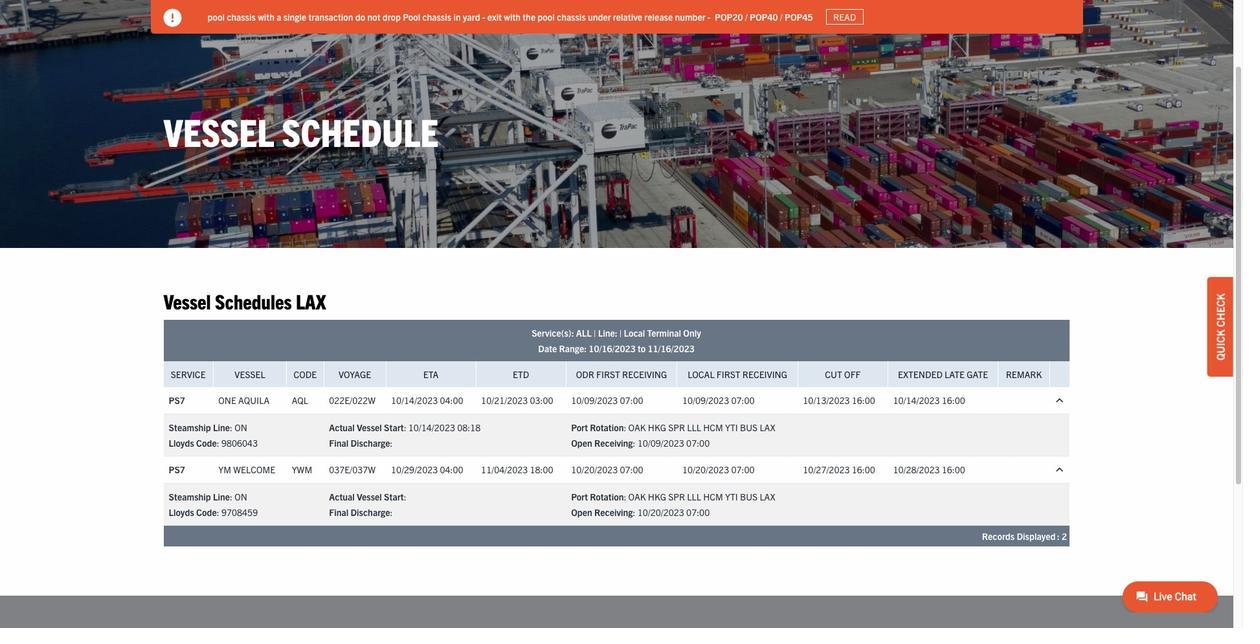Task type: locate. For each thing, give the bounding box(es) containing it.
1 port from the top
[[571, 422, 588, 433]]

actual down 022e/022w
[[329, 422, 355, 433]]

2 actual from the top
[[329, 491, 355, 502]]

terminal
[[647, 327, 681, 339]]

- right number
[[708, 11, 711, 22]]

1 horizontal spatial local
[[688, 368, 715, 380]]

code
[[294, 368, 317, 380], [196, 437, 217, 449], [196, 506, 217, 518]]

hcm
[[703, 422, 723, 433], [703, 491, 723, 502]]

local down 11/16/2023
[[688, 368, 715, 380]]

1 ps7 from the top
[[169, 395, 185, 406]]

hkg inside port rotation : oak hkg spr lll hcm yti bus lax open receiving : 10/09/2023 07:00
[[648, 422, 666, 433]]

ps7 for one aquila
[[169, 395, 185, 406]]

16:00 right 10/27/2023 on the right
[[852, 464, 875, 476]]

on inside the steamship line : on lloyds code : 9806043
[[234, 422, 247, 433]]

1 horizontal spatial chassis
[[422, 11, 451, 22]]

lax inside port rotation : oak hkg spr lll hcm yti bus lax open receiving : 10/20/2023 07:00
[[760, 491, 775, 502]]

0 horizontal spatial with
[[258, 11, 275, 22]]

actual vessel start : final discharge :
[[329, 491, 406, 518]]

discharge down 037e/037w
[[351, 506, 390, 518]]

start down the 10/14/2023 04:00
[[384, 422, 404, 433]]

lloyds left 9806043
[[169, 437, 194, 449]]

0 vertical spatial actual
[[329, 422, 355, 433]]

0 horizontal spatial pool
[[208, 11, 225, 22]]

1 lll from the top
[[687, 422, 701, 433]]

in
[[453, 11, 461, 22]]

1 horizontal spatial 10/20/2023 07:00
[[682, 464, 755, 476]]

code left 9806043
[[196, 437, 217, 449]]

:
[[230, 422, 232, 433], [404, 422, 406, 433], [624, 422, 626, 433], [217, 437, 219, 449], [390, 437, 393, 449], [633, 437, 636, 449], [230, 491, 232, 502], [404, 491, 406, 502], [624, 491, 626, 502], [217, 506, 219, 518], [390, 506, 393, 518], [633, 506, 636, 518], [1057, 530, 1060, 542]]

rotation for : 10/09/2023 07:00
[[590, 422, 624, 433]]

port
[[571, 422, 588, 433], [571, 491, 588, 502]]

line
[[213, 422, 230, 433], [213, 491, 230, 502]]

hkg
[[648, 422, 666, 433], [648, 491, 666, 502]]

steamship
[[169, 422, 211, 433], [169, 491, 211, 502]]

start for :
[[384, 491, 404, 502]]

10/14/2023 down extended
[[893, 395, 940, 406]]

lloyds inside the steamship line : on lloyds code : 9806043
[[169, 437, 194, 449]]

1 vertical spatial hcm
[[703, 491, 723, 502]]

0 vertical spatial on
[[234, 422, 247, 433]]

0 vertical spatial yti
[[725, 422, 738, 433]]

lll inside port rotation : oak hkg spr lll hcm yti bus lax open receiving : 10/20/2023 07:00
[[687, 491, 701, 502]]

1 bus from the top
[[740, 422, 758, 433]]

1 vertical spatial code
[[196, 437, 217, 449]]

1 10/09/2023 07:00 from the left
[[571, 395, 643, 406]]

0 horizontal spatial -
[[482, 11, 485, 22]]

/ left pop45
[[780, 11, 783, 22]]

0 vertical spatial local
[[624, 327, 645, 339]]

10/09/2023 down 'odr'
[[571, 395, 618, 406]]

0 horizontal spatial chassis
[[227, 11, 256, 22]]

on up 9806043
[[234, 422, 247, 433]]

open for port rotation : oak hkg spr lll hcm yti bus lax open receiving : 10/20/2023 07:00
[[571, 506, 592, 518]]

16:00 down late
[[942, 395, 965, 406]]

vessel schedules lax
[[163, 288, 326, 313]]

with left the a at the top left of page
[[258, 11, 275, 22]]

2 first from the left
[[717, 368, 740, 380]]

local up 'to'
[[624, 327, 645, 339]]

1 vertical spatial final
[[329, 506, 348, 518]]

1 horizontal spatial pool
[[538, 11, 555, 22]]

lll
[[687, 422, 701, 433], [687, 491, 701, 502]]

10/09/2023
[[571, 395, 618, 406], [682, 395, 729, 406], [638, 437, 684, 449]]

yti
[[725, 422, 738, 433], [725, 491, 738, 502]]

2 / from the left
[[780, 11, 783, 22]]

line for 9708459
[[213, 491, 230, 502]]

1 vertical spatial actual
[[329, 491, 355, 502]]

actual for actual vessel start : 10/14/2023 08:18 final discharge :
[[329, 422, 355, 433]]

10/20/2023 inside port rotation : oak hkg spr lll hcm yti bus lax open receiving : 10/20/2023 07:00
[[638, 506, 684, 518]]

1 vertical spatial hkg
[[648, 491, 666, 502]]

1 vertical spatial ps7
[[169, 464, 185, 476]]

local
[[624, 327, 645, 339], [688, 368, 715, 380]]

rotation inside port rotation : oak hkg spr lll hcm yti bus lax open receiving : 10/09/2023 07:00
[[590, 422, 624, 433]]

2 horizontal spatial chassis
[[557, 11, 586, 22]]

2 - from the left
[[708, 11, 711, 22]]

port for port rotation : oak hkg spr lll hcm yti bus lax open receiving : 10/09/2023 07:00
[[571, 422, 588, 433]]

yti inside port rotation : oak hkg spr lll hcm yti bus lax open receiving : 10/09/2023 07:00
[[725, 422, 738, 433]]

steamship inside the steamship line : on lloyds code : 9806043
[[169, 422, 211, 433]]

1 steamship from the top
[[169, 422, 211, 433]]

ps7
[[169, 395, 185, 406], [169, 464, 185, 476]]

hkg for 10/09/2023
[[648, 422, 666, 433]]

| right line:
[[620, 327, 622, 339]]

port for port rotation : oak hkg spr lll hcm yti bus lax open receiving : 10/20/2023 07:00
[[571, 491, 588, 502]]

1 discharge from the top
[[351, 437, 390, 449]]

hcm inside port rotation : oak hkg spr lll hcm yti bus lax open receiving : 10/20/2023 07:00
[[703, 491, 723, 502]]

discharge inside actual vessel start : final discharge :
[[351, 506, 390, 518]]

one aquila
[[218, 395, 269, 406]]

1 oak from the top
[[628, 422, 646, 433]]

to
[[638, 343, 646, 354]]

0 vertical spatial lloyds
[[169, 437, 194, 449]]

1 start from the top
[[384, 422, 404, 433]]

10/09/2023 07:00 down odr first receiving
[[571, 395, 643, 406]]

ywm
[[292, 464, 312, 476]]

1 actual from the top
[[329, 422, 355, 433]]

0 vertical spatial port
[[571, 422, 588, 433]]

1 horizontal spatial with
[[504, 11, 521, 22]]

1 vertical spatial rotation
[[590, 491, 624, 502]]

hkg down port rotation : oak hkg spr lll hcm yti bus lax open receiving : 10/09/2023 07:00
[[648, 491, 666, 502]]

yti inside port rotation : oak hkg spr lll hcm yti bus lax open receiving : 10/20/2023 07:00
[[725, 491, 738, 502]]

11/16/2023
[[648, 343, 695, 354]]

2 with from the left
[[504, 11, 521, 22]]

1 vertical spatial open
[[571, 506, 592, 518]]

1 vertical spatial lll
[[687, 491, 701, 502]]

0 vertical spatial discharge
[[351, 437, 390, 449]]

- left exit
[[482, 11, 485, 22]]

2 hkg from the top
[[648, 491, 666, 502]]

spr
[[668, 422, 685, 433], [668, 491, 685, 502]]

| right all
[[594, 327, 596, 339]]

1 horizontal spatial |
[[620, 327, 622, 339]]

open inside port rotation : oak hkg spr lll hcm yti bus lax open receiving : 10/20/2023 07:00
[[571, 506, 592, 518]]

2 open from the top
[[571, 506, 592, 518]]

spr for 10/20/2023
[[668, 491, 685, 502]]

0 vertical spatial lll
[[687, 422, 701, 433]]

discharge
[[351, 437, 390, 449], [351, 506, 390, 518]]

yti for : 10/20/2023 07:00
[[725, 491, 738, 502]]

1 04:00 from the top
[[440, 395, 463, 406]]

1 horizontal spatial -
[[708, 11, 711, 22]]

actual down 037e/037w
[[329, 491, 355, 502]]

2 yti from the top
[[725, 491, 738, 502]]

10/20/2023 07:00
[[571, 464, 643, 476], [682, 464, 755, 476]]

1 yti from the top
[[725, 422, 738, 433]]

1 horizontal spatial /
[[780, 11, 783, 22]]

pool right the
[[538, 11, 555, 22]]

1 vertical spatial on
[[234, 491, 247, 502]]

10/14/2023 for 10/14/2023 16:00
[[893, 395, 940, 406]]

1 / from the left
[[745, 11, 748, 22]]

2 steamship from the top
[[169, 491, 211, 502]]

10/09/2023 up port rotation : oak hkg spr lll hcm yti bus lax open receiving : 10/20/2023 07:00 at the bottom
[[638, 437, 684, 449]]

2 lloyds from the top
[[169, 506, 194, 518]]

0 vertical spatial hcm
[[703, 422, 723, 433]]

1 lloyds from the top
[[169, 437, 194, 449]]

lloyds for steamship line : on lloyds code : 9708459
[[169, 506, 194, 518]]

1 chassis from the left
[[227, 11, 256, 22]]

10/14/2023
[[391, 395, 438, 406], [893, 395, 940, 406], [408, 422, 455, 433]]

port inside port rotation : oak hkg spr lll hcm yti bus lax open receiving : 10/20/2023 07:00
[[571, 491, 588, 502]]

10/13/2023 16:00
[[803, 395, 875, 406]]

1 vertical spatial lax
[[760, 422, 775, 433]]

records displayed : 2
[[982, 530, 1067, 542]]

actual inside the actual vessel start : 10/14/2023 08:18 final discharge :
[[329, 422, 355, 433]]

final
[[329, 437, 348, 449], [329, 506, 348, 518]]

1 vertical spatial oak
[[628, 491, 646, 502]]

lax for port rotation : oak hkg spr lll hcm yti bus lax open receiving : 10/20/2023 07:00
[[760, 491, 775, 502]]

discharge inside the actual vessel start : 10/14/2023 08:18 final discharge :
[[351, 437, 390, 449]]

final up 037e/037w
[[329, 437, 348, 449]]

2 start from the top
[[384, 491, 404, 502]]

actual
[[329, 422, 355, 433], [329, 491, 355, 502]]

16:00 right 10/28/2023
[[942, 464, 965, 476]]

0 vertical spatial steamship
[[169, 422, 211, 433]]

date
[[538, 343, 557, 354]]

10/14/2023 down eta
[[391, 395, 438, 406]]

line for 9806043
[[213, 422, 230, 433]]

1 vertical spatial discharge
[[351, 506, 390, 518]]

chassis left the a at the top left of page
[[227, 11, 256, 22]]

04:00 right 10/29/2023
[[440, 464, 463, 476]]

/ left pop40
[[745, 11, 748, 22]]

1 horizontal spatial 10/09/2023 07:00
[[682, 395, 755, 406]]

spr for 10/09/2023
[[668, 422, 685, 433]]

0 horizontal spatial /
[[745, 11, 748, 22]]

10/13/2023
[[803, 395, 850, 406]]

start down 10/29/2023
[[384, 491, 404, 502]]

1 vertical spatial port
[[571, 491, 588, 502]]

1 vertical spatial spr
[[668, 491, 685, 502]]

1 hkg from the top
[[648, 422, 666, 433]]

ym
[[218, 464, 231, 476]]

1 vertical spatial start
[[384, 491, 404, 502]]

07:00 inside port rotation : oak hkg spr lll hcm yti bus lax open receiving : 10/20/2023 07:00
[[686, 506, 710, 518]]

07:00
[[620, 395, 643, 406], [731, 395, 755, 406], [686, 437, 710, 449], [620, 464, 643, 476], [731, 464, 755, 476], [686, 506, 710, 518]]

code for steamship line : on lloyds code : 9708459
[[196, 506, 217, 518]]

2 spr from the top
[[668, 491, 685, 502]]

1 pool from the left
[[208, 11, 225, 22]]

04:00 for 10/29/2023 04:00
[[440, 464, 463, 476]]

0 vertical spatial hkg
[[648, 422, 666, 433]]

line up 9708459
[[213, 491, 230, 502]]

10/09/2023 07:00
[[571, 395, 643, 406], [682, 395, 755, 406]]

2 port from the top
[[571, 491, 588, 502]]

2 final from the top
[[329, 506, 348, 518]]

final inside the actual vessel start : 10/14/2023 08:18 final discharge :
[[329, 437, 348, 449]]

solid image
[[163, 9, 182, 27]]

0 vertical spatial open
[[571, 437, 592, 449]]

0 vertical spatial oak
[[628, 422, 646, 433]]

one
[[218, 395, 236, 406]]

10/21/2023
[[481, 395, 528, 406]]

code for steamship line : on lloyds code : 9806043
[[196, 437, 217, 449]]

0 vertical spatial bus
[[740, 422, 758, 433]]

line inside 'steamship line : on lloyds code : 9708459'
[[213, 491, 230, 502]]

code up aql on the bottom of page
[[294, 368, 317, 380]]

final down 037e/037w
[[329, 506, 348, 518]]

on
[[234, 422, 247, 433], [234, 491, 247, 502]]

2 discharge from the top
[[351, 506, 390, 518]]

0 vertical spatial rotation
[[590, 422, 624, 433]]

0 vertical spatial line
[[213, 422, 230, 433]]

0 vertical spatial 04:00
[[440, 395, 463, 406]]

port inside port rotation : oak hkg spr lll hcm yti bus lax open receiving : 10/09/2023 07:00
[[571, 422, 588, 433]]

16:00 for 10/14/2023 16:00
[[942, 395, 965, 406]]

hkg down odr first receiving
[[648, 422, 666, 433]]

16:00 down off
[[852, 395, 875, 406]]

10/14/2023 down the 10/14/2023 04:00
[[408, 422, 455, 433]]

on inside 'steamship line : on lloyds code : 9708459'
[[234, 491, 247, 502]]

on for steamship line : on lloyds code : 9806043
[[234, 422, 247, 433]]

-
[[482, 11, 485, 22], [708, 11, 711, 22]]

1 with from the left
[[258, 11, 275, 22]]

1 on from the top
[[234, 422, 247, 433]]

line inside the steamship line : on lloyds code : 9806043
[[213, 422, 230, 433]]

11/04/2023 18:00
[[481, 464, 553, 476]]

rotation
[[590, 422, 624, 433], [590, 491, 624, 502]]

2 vertical spatial lax
[[760, 491, 775, 502]]

footer
[[0, 596, 1233, 628]]

1 open from the top
[[571, 437, 592, 449]]

pool
[[403, 11, 420, 22]]

schedules
[[215, 288, 292, 313]]

1 vertical spatial yti
[[725, 491, 738, 502]]

spr inside port rotation : oak hkg spr lll hcm yti bus lax open receiving : 10/20/2023 07:00
[[668, 491, 685, 502]]

04:00
[[440, 395, 463, 406], [440, 464, 463, 476]]

1 horizontal spatial first
[[717, 368, 740, 380]]

lax inside port rotation : oak hkg spr lll hcm yti bus lax open receiving : 10/09/2023 07:00
[[760, 422, 775, 433]]

2 10/09/2023 07:00 from the left
[[682, 395, 755, 406]]

1 first from the left
[[596, 368, 620, 380]]

1 vertical spatial bus
[[740, 491, 758, 502]]

final inside actual vessel start : final discharge :
[[329, 506, 348, 518]]

2 vertical spatial code
[[196, 506, 217, 518]]

steamship for steamship line : on lloyds code : 9708459
[[169, 491, 211, 502]]

2 line from the top
[[213, 491, 230, 502]]

1 vertical spatial steamship
[[169, 491, 211, 502]]

0 vertical spatial ps7
[[169, 395, 185, 406]]

oak inside port rotation : oak hkg spr lll hcm yti bus lax open receiving : 10/20/2023 07:00
[[628, 491, 646, 502]]

hkg inside port rotation : oak hkg spr lll hcm yti bus lax open receiving : 10/20/2023 07:00
[[648, 491, 666, 502]]

rotation inside port rotation : oak hkg spr lll hcm yti bus lax open receiving : 10/20/2023 07:00
[[590, 491, 624, 502]]

1 vertical spatial lloyds
[[169, 506, 194, 518]]

cut off
[[825, 368, 861, 380]]

chassis left under
[[557, 11, 586, 22]]

lloyds left 9708459
[[169, 506, 194, 518]]

open
[[571, 437, 592, 449], [571, 506, 592, 518]]

hkg for 10/20/2023
[[648, 491, 666, 502]]

0 horizontal spatial 10/09/2023 07:00
[[571, 395, 643, 406]]

first
[[596, 368, 620, 380], [717, 368, 740, 380]]

0 horizontal spatial 10/20/2023 07:00
[[571, 464, 643, 476]]

relative
[[613, 11, 642, 22]]

odr
[[576, 368, 594, 380]]

2 rotation from the top
[[590, 491, 624, 502]]

ps7 left ym on the bottom left of page
[[169, 464, 185, 476]]

on up 9708459
[[234, 491, 247, 502]]

0 vertical spatial start
[[384, 422, 404, 433]]

exit
[[487, 11, 502, 22]]

1 spr from the top
[[668, 422, 685, 433]]

1 vertical spatial 04:00
[[440, 464, 463, 476]]

1 hcm from the top
[[703, 422, 723, 433]]

10/14/2023 inside the actual vessel start : 10/14/2023 08:18 final discharge :
[[408, 422, 455, 433]]

oak
[[628, 422, 646, 433], [628, 491, 646, 502]]

chassis
[[227, 11, 256, 22], [422, 11, 451, 22], [557, 11, 586, 22]]

the
[[523, 11, 536, 22]]

ps7 down service
[[169, 395, 185, 406]]

steamship inside 'steamship line : on lloyds code : 9708459'
[[169, 491, 211, 502]]

2 bus from the top
[[740, 491, 758, 502]]

04:00 up 08:18
[[440, 395, 463, 406]]

port rotation : oak hkg spr lll hcm yti bus lax open receiving : 10/20/2023 07:00
[[571, 491, 775, 518]]

bus inside port rotation : oak hkg spr lll hcm yti bus lax open receiving : 10/09/2023 07:00
[[740, 422, 758, 433]]

bus
[[740, 422, 758, 433], [740, 491, 758, 502]]

0 horizontal spatial |
[[594, 327, 596, 339]]

1 final from the top
[[329, 437, 348, 449]]

discharge up 037e/037w
[[351, 437, 390, 449]]

037e/037w
[[329, 464, 376, 476]]

check
[[1214, 293, 1227, 327]]

0 horizontal spatial local
[[624, 327, 645, 339]]

0 vertical spatial spr
[[668, 422, 685, 433]]

1 line from the top
[[213, 422, 230, 433]]

with left the
[[504, 11, 521, 22]]

1 | from the left
[[594, 327, 596, 339]]

1 rotation from the top
[[590, 422, 624, 433]]

ym welcome
[[218, 464, 275, 476]]

line up 9806043
[[213, 422, 230, 433]]

2 ps7 from the top
[[169, 464, 185, 476]]

oak inside port rotation : oak hkg spr lll hcm yti bus lax open receiving : 10/09/2023 07:00
[[628, 422, 646, 433]]

aql
[[292, 395, 308, 406]]

quick
[[1214, 329, 1227, 361]]

code inside 'steamship line : on lloyds code : 9708459'
[[196, 506, 217, 518]]

2 04:00 from the top
[[440, 464, 463, 476]]

start inside actual vessel start : final discharge :
[[384, 491, 404, 502]]

start inside the actual vessel start : 10/14/2023 08:18 final discharge :
[[384, 422, 404, 433]]

lll inside port rotation : oak hkg spr lll hcm yti bus lax open receiving : 10/09/2023 07:00
[[687, 422, 701, 433]]

service(s): all | line: | local terminal only date range: 10/16/2023 to 11/16/2023
[[532, 327, 701, 354]]

/
[[745, 11, 748, 22], [780, 11, 783, 22]]

lloyds
[[169, 437, 194, 449], [169, 506, 194, 518]]

pool right solid icon
[[208, 11, 225, 22]]

2 pool from the left
[[538, 11, 555, 22]]

bus inside port rotation : oak hkg spr lll hcm yti bus lax open receiving : 10/20/2023 07:00
[[740, 491, 758, 502]]

chassis left the in
[[422, 11, 451, 22]]

2 oak from the top
[[628, 491, 646, 502]]

actual inside actual vessel start : final discharge :
[[329, 491, 355, 502]]

2 on from the top
[[234, 491, 247, 502]]

1 vertical spatial line
[[213, 491, 230, 502]]

16:00
[[852, 395, 875, 406], [942, 395, 965, 406], [852, 464, 875, 476], [942, 464, 965, 476]]

lloyds for steamship line : on lloyds code : 9806043
[[169, 437, 194, 449]]

11/04/2023
[[481, 464, 528, 476]]

spr inside port rotation : oak hkg spr lll hcm yti bus lax open receiving : 10/09/2023 07:00
[[668, 422, 685, 433]]

open inside port rotation : oak hkg spr lll hcm yti bus lax open receiving : 10/09/2023 07:00
[[571, 437, 592, 449]]

extended
[[898, 368, 943, 380]]

service(s):
[[532, 327, 574, 339]]

2 hcm from the top
[[703, 491, 723, 502]]

lloyds inside 'steamship line : on lloyds code : 9708459'
[[169, 506, 194, 518]]

10/28/2023 16:00
[[893, 464, 965, 476]]

1 - from the left
[[482, 11, 485, 22]]

2 lll from the top
[[687, 491, 701, 502]]

rotation for : 10/20/2023 07:00
[[590, 491, 624, 502]]

10/09/2023 07:00 down local first receiving
[[682, 395, 755, 406]]

code left 9708459
[[196, 506, 217, 518]]

hcm inside port rotation : oak hkg spr lll hcm yti bus lax open receiving : 10/09/2023 07:00
[[703, 422, 723, 433]]

first for local
[[717, 368, 740, 380]]

quick check link
[[1208, 277, 1233, 377]]

code inside the steamship line : on lloyds code : 9806043
[[196, 437, 217, 449]]

vessel
[[163, 107, 274, 154], [163, 288, 211, 313], [235, 368, 265, 380], [357, 422, 382, 433], [357, 491, 382, 502]]

0 horizontal spatial first
[[596, 368, 620, 380]]

0 vertical spatial final
[[329, 437, 348, 449]]



Task type: describe. For each thing, give the bounding box(es) containing it.
eta
[[423, 368, 439, 380]]

off
[[844, 368, 861, 380]]

start for : 10/14/2023 08:18
[[384, 422, 404, 433]]

9806043
[[221, 437, 258, 449]]

schedule
[[282, 107, 439, 154]]

quick check
[[1214, 293, 1227, 361]]

10/16/2023
[[589, 343, 636, 354]]

local inside service(s): all | line: | local terminal only date range: 10/16/2023 to 11/16/2023
[[624, 327, 645, 339]]

release
[[644, 11, 673, 22]]

bus for port rotation : oak hkg spr lll hcm yti bus lax open receiving : 10/20/2023 07:00
[[740, 491, 758, 502]]

ps7 for ym welcome
[[169, 464, 185, 476]]

10/14/2023 04:00
[[391, 395, 463, 406]]

read link
[[826, 9, 864, 25]]

actual vessel start : 10/14/2023 08:18 final discharge :
[[329, 422, 481, 449]]

0 vertical spatial lax
[[296, 288, 326, 313]]

first for odr
[[596, 368, 620, 380]]

04:00 for 10/14/2023 04:00
[[440, 395, 463, 406]]

1 10/20/2023 07:00 from the left
[[571, 464, 643, 476]]

voyage
[[339, 368, 371, 380]]

pop40
[[750, 11, 778, 22]]

drop
[[382, 11, 401, 22]]

vessel schedule
[[163, 107, 439, 154]]

oak for 10/20/2023
[[628, 491, 646, 502]]

steamship line : on lloyds code : 9806043
[[169, 422, 258, 449]]

receiving inside port rotation : oak hkg spr lll hcm yti bus lax open receiving : 10/20/2023 07:00
[[594, 506, 633, 518]]

vessel inside the actual vessel start : 10/14/2023 08:18 final discharge :
[[357, 422, 382, 433]]

displayed
[[1017, 530, 1056, 542]]

vessel for vessel
[[235, 368, 265, 380]]

welcome
[[233, 464, 275, 476]]

late
[[945, 368, 965, 380]]

lax for port rotation : oak hkg spr lll hcm yti bus lax open receiving : 10/09/2023 07:00
[[760, 422, 775, 433]]

local first receiving
[[688, 368, 787, 380]]

08:18
[[457, 422, 481, 433]]

hcm for : 10/09/2023 07:00
[[703, 422, 723, 433]]

read
[[833, 11, 856, 23]]

07:00 inside port rotation : oak hkg spr lll hcm yti bus lax open receiving : 10/09/2023 07:00
[[686, 437, 710, 449]]

10/28/2023
[[893, 464, 940, 476]]

a
[[277, 11, 281, 22]]

022e/022w
[[329, 395, 376, 406]]

16:00 for 10/28/2023 16:00
[[942, 464, 965, 476]]

under
[[588, 11, 611, 22]]

lll for 10/20/2023
[[687, 491, 701, 502]]

single
[[283, 11, 306, 22]]

18:00
[[530, 464, 553, 476]]

oak for 10/09/2023
[[628, 422, 646, 433]]

transaction
[[309, 11, 353, 22]]

all
[[576, 327, 592, 339]]

aquila
[[238, 395, 269, 406]]

line:
[[598, 327, 617, 339]]

gate
[[967, 368, 988, 380]]

10/09/2023 inside port rotation : oak hkg spr lll hcm yti bus lax open receiving : 10/09/2023 07:00
[[638, 437, 684, 449]]

hcm for : 10/20/2023 07:00
[[703, 491, 723, 502]]

10/27/2023
[[803, 464, 850, 476]]

vessel for vessel schedules lax
[[163, 288, 211, 313]]

pop20
[[715, 11, 743, 22]]

9708459
[[221, 506, 258, 518]]

service
[[171, 368, 206, 380]]

do
[[355, 11, 365, 22]]

number
[[675, 11, 706, 22]]

only
[[683, 327, 701, 339]]

etd
[[513, 368, 529, 380]]

3 chassis from the left
[[557, 11, 586, 22]]

port rotation : oak hkg spr lll hcm yti bus lax open receiving : 10/09/2023 07:00
[[571, 422, 775, 449]]

16:00 for 10/13/2023 16:00
[[852, 395, 875, 406]]

steamship for steamship line : on lloyds code : 9806043
[[169, 422, 211, 433]]

vessel for vessel schedule
[[163, 107, 274, 154]]

03:00
[[530, 395, 553, 406]]

receiving inside port rotation : oak hkg spr lll hcm yti bus lax open receiving : 10/09/2023 07:00
[[594, 437, 633, 449]]

extended late gate
[[898, 368, 988, 380]]

2 | from the left
[[620, 327, 622, 339]]

16:00 for 10/27/2023 16:00
[[852, 464, 875, 476]]

pool chassis with a single transaction  do not drop pool chassis in yard -  exit with the pool chassis under relative release number -  pop20 / pop40 / pop45
[[208, 11, 813, 22]]

2
[[1062, 530, 1067, 542]]

pop45
[[785, 11, 813, 22]]

actual for actual vessel start : final discharge :
[[329, 491, 355, 502]]

lll for 10/09/2023
[[687, 422, 701, 433]]

odr first receiving
[[576, 368, 667, 380]]

on for steamship line : on lloyds code : 9708459
[[234, 491, 247, 502]]

open for port rotation : oak hkg spr lll hcm yti bus lax open receiving : 10/09/2023 07:00
[[571, 437, 592, 449]]

2 10/20/2023 07:00 from the left
[[682, 464, 755, 476]]

1 vertical spatial local
[[688, 368, 715, 380]]

cut
[[825, 368, 842, 380]]

records
[[982, 530, 1015, 542]]

remark
[[1006, 368, 1042, 380]]

10/09/2023 down local first receiving
[[682, 395, 729, 406]]

yti for : 10/09/2023 07:00
[[725, 422, 738, 433]]

range:
[[559, 343, 587, 354]]

10/14/2023 16:00
[[893, 395, 965, 406]]

10/29/2023
[[391, 464, 438, 476]]

vessel inside actual vessel start : final discharge :
[[357, 491, 382, 502]]

steamship line : on lloyds code : 9708459
[[169, 491, 258, 518]]

2 chassis from the left
[[422, 11, 451, 22]]

0 vertical spatial code
[[294, 368, 317, 380]]

10/14/2023 for 10/14/2023 04:00
[[391, 395, 438, 406]]

10/27/2023 16:00
[[803, 464, 875, 476]]

yard
[[463, 11, 480, 22]]

10/21/2023 03:00
[[481, 395, 553, 406]]

10/29/2023 04:00
[[391, 464, 463, 476]]

not
[[367, 11, 380, 22]]

bus for port rotation : oak hkg spr lll hcm yti bus lax open receiving : 10/09/2023 07:00
[[740, 422, 758, 433]]



Task type: vqa. For each thing, say whether or not it's contained in the screenshot.


